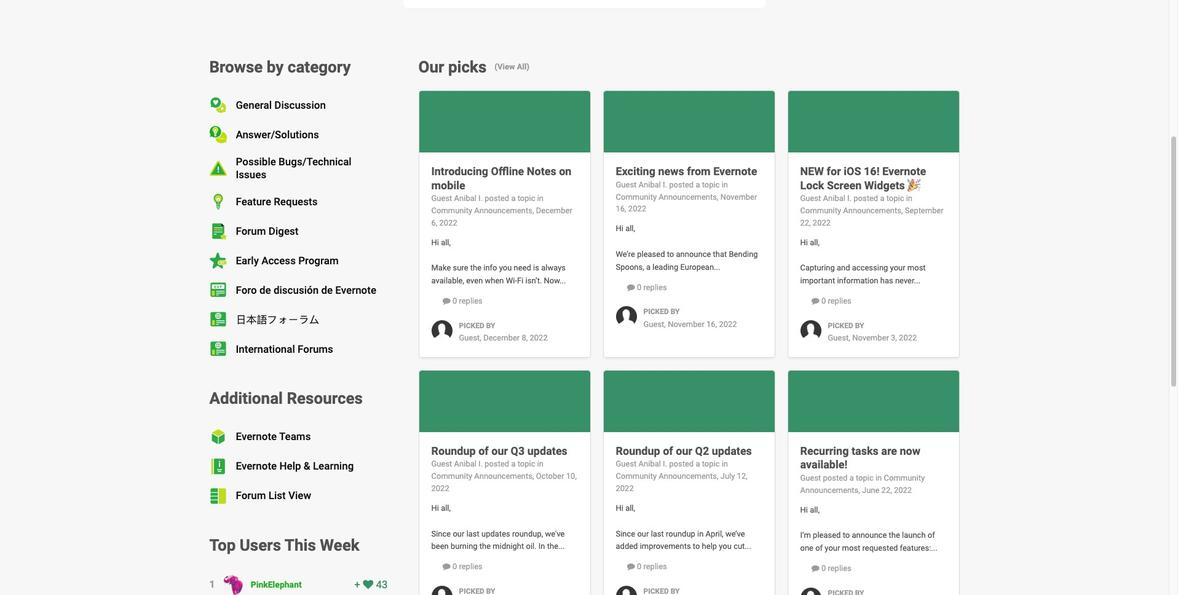 Task type: vqa. For each thing, say whether or not it's contained in the screenshot.
your in I'm pleased to announce the launch of one of your most requested features:...
yes



Task type: describe. For each thing, give the bounding box(es) containing it.
guest for roundup of our q2 updates
[[616, 460, 637, 469]]

2022 inside october 10, 2022
[[431, 484, 449, 493]]

guest down available!
[[801, 474, 821, 483]]

0 replies for roundup of our q2 updates
[[635, 562, 667, 572]]

learning
[[313, 460, 354, 473]]

available!
[[801, 458, 848, 471]]

exciting
[[616, 165, 656, 178]]

community for roundup of our q2 updates
[[616, 472, 657, 481]]

to for news
[[667, 250, 674, 259]]

help
[[702, 542, 717, 551]]

november for exciting news from evernote
[[668, 320, 705, 329]]

answer/solutions
[[236, 129, 319, 141]]

6,
[[431, 218, 438, 228]]

picked by guest, november 16, 2022
[[644, 308, 737, 329]]

community announcements link for q2
[[616, 472, 717, 481]]

capturing
[[801, 264, 835, 273]]

introducing
[[431, 165, 488, 178]]

this
[[285, 536, 316, 555]]

in up , june 22, 2022
[[876, 474, 882, 483]]

&
[[304, 460, 310, 473]]

0 replies for exciting news from evernote
[[635, 283, 667, 292]]

international forums
[[236, 343, 333, 355]]

a for new for ios 16! evernote lock screen widgets 🎉
[[880, 194, 885, 203]]

0 replies for recurring tasks are now available!
[[820, 564, 852, 573]]

your inside capturing and accessing your most important information has never...
[[890, 264, 906, 273]]

announcements for evernote
[[659, 192, 717, 201]]

spoons,
[[616, 262, 644, 272]]

evernote inside 'foro de discusión de evernote' link
[[335, 284, 376, 296]]

the...
[[547, 542, 565, 551]]

guest, for introducing offline notes on mobile
[[459, 333, 482, 343]]

0 replies for new for ios 16! evernote lock screen widgets 🎉
[[820, 297, 852, 306]]

added
[[616, 542, 638, 551]]

, for evernote
[[717, 192, 719, 201]]

feature
[[236, 195, 271, 208]]

make
[[431, 264, 451, 273]]

has
[[881, 276, 894, 286]]

i. for q3
[[479, 460, 483, 469]]

we're pleased to announce that bending spoons, a leading european...
[[616, 250, 758, 272]]

you inside the since our last roundup in april, we've added improvements to help you cut...
[[719, 542, 732, 551]]

roundup of our q2 updates
[[616, 445, 752, 458]]

comment image for introducing offline notes on mobile
[[443, 297, 451, 305]]

anibal for new for ios 16! evernote lock screen widgets 🎉
[[823, 194, 846, 203]]

2 de from the left
[[321, 284, 333, 296]]

hi for exciting news from evernote
[[616, 224, 624, 233]]

november for new for ios 16! evernote lock screen widgets 🎉
[[853, 333, 889, 343]]

of right launch
[[928, 531, 935, 540]]

hi for roundup of our q2 updates
[[616, 504, 624, 513]]

announcements for on
[[474, 206, 533, 215]]

roundup for roundup of our q3 updates
[[431, 445, 476, 458]]

since our last updates roundup, we've been burning the midnight oil. in the...
[[431, 529, 565, 551]]

guest anibal i. posted a topic in community announcements , for evernote
[[616, 180, 728, 201]]

pinkelephant link
[[251, 580, 302, 590]]

top
[[209, 536, 236, 555]]

to inside the since our last roundup in april, we've added improvements to help you cut...
[[693, 542, 700, 551]]

cut...
[[734, 542, 751, 551]]

general discussion
[[236, 99, 326, 111]]

forums
[[298, 343, 333, 355]]

help
[[280, 460, 301, 473]]

hi all, for introducing offline notes on mobile
[[431, 238, 453, 247]]

november 16, 2022
[[616, 192, 757, 214]]

10,
[[566, 472, 577, 481]]

comment image for roundup of our q2 updates
[[627, 563, 635, 571]]

of left q2
[[663, 445, 673, 458]]

in for q2
[[722, 460, 728, 469]]

topic for evernote
[[702, 180, 720, 189]]

ios
[[844, 165, 861, 178]]

june
[[862, 486, 880, 495]]

additional resources
[[209, 389, 363, 408]]

posted for q3
[[485, 460, 509, 469]]

widgets
[[865, 179, 905, 192]]

since for roundup of our q2 updates
[[616, 529, 636, 539]]

hi for recurring tasks are now available!
[[801, 505, 808, 515]]

guest, for new for ios 16! evernote lock screen widgets 🎉
[[828, 333, 851, 343]]

the inside "make sure the info you need is always available, even when wi-fi isn't. now..."
[[470, 264, 482, 273]]

1
[[209, 579, 215, 591]]

our left 'q3'
[[492, 445, 508, 458]]

your inside i'm pleased to announce the launch of one of your most requested features:...
[[825, 544, 840, 553]]

topic up june in the bottom of the page
[[856, 474, 874, 483]]

, for q2
[[717, 472, 719, 481]]

leading
[[653, 262, 679, 272]]

topic for q3
[[518, 460, 535, 469]]

evernote inside evernote help & learning link
[[236, 460, 277, 473]]

picks
[[448, 58, 487, 76]]

all)
[[517, 62, 530, 71]]

q2
[[695, 445, 709, 458]]

i'm
[[801, 531, 811, 540]]

posted for 16!
[[854, 194, 878, 203]]

our
[[419, 58, 444, 76]]

in for evernote
[[722, 180, 728, 189]]

resources
[[287, 389, 363, 408]]

announce for tasks
[[852, 531, 887, 540]]

feature requests link
[[236, 195, 318, 208]]

16!
[[864, 165, 880, 178]]

offline
[[491, 165, 524, 178]]

important
[[801, 276, 835, 286]]

new for ios 16! evernote lock screen widgets 🎉 link
[[801, 165, 926, 192]]

december inside december 6, 2022
[[536, 206, 573, 215]]

by for news
[[671, 308, 680, 316]]

+
[[354, 579, 363, 591]]

replies for new for ios 16! evernote lock screen widgets 🎉
[[828, 297, 852, 306]]

recurring tasks are now available! link
[[801, 445, 921, 471]]

is
[[533, 264, 539, 273]]

guest for exciting news from evernote
[[616, 180, 637, 189]]

updates for roundup of our q3 updates
[[528, 445, 568, 458]]

topic for q2
[[702, 460, 720, 469]]

forum digest
[[236, 225, 299, 237]]

evernote help & learning
[[236, 460, 354, 473]]

12,
[[737, 472, 748, 481]]

hi all, for recurring tasks are now available!
[[801, 505, 820, 515]]

list
[[269, 490, 286, 502]]

2022 inside picked by guest, november 3, 2022
[[899, 333, 917, 343]]

all, for exciting news from evernote
[[626, 224, 635, 233]]

of left 'q3'
[[479, 445, 489, 458]]

evernote teams
[[236, 431, 311, 443]]

guest anibal i. posted a topic in community announcements , for q3
[[431, 460, 544, 481]]

日本語フォーラム
[[236, 314, 320, 326]]

mobile
[[431, 179, 465, 192]]

recurring
[[801, 445, 849, 458]]

guest for introducing offline notes on mobile
[[431, 194, 452, 203]]

access
[[261, 254, 296, 267]]

anibal for roundup of our q2 updates
[[639, 460, 661, 469]]

forum for forum list view
[[236, 490, 266, 502]]

improvements
[[640, 542, 691, 551]]

forum list view
[[236, 490, 311, 502]]

browse by category
[[209, 58, 351, 76]]

september 22, 2022
[[801, 206, 944, 228]]

community for roundup of our q3 updates
[[431, 472, 472, 481]]

last for q2
[[651, 529, 664, 539]]

posted for on
[[485, 194, 509, 203]]

foro
[[236, 284, 257, 296]]

the inside since our last updates roundup, we've been burning the midnight oil. in the...
[[480, 542, 491, 551]]

a down recurring tasks are now available!
[[850, 474, 854, 483]]

(view all) link
[[495, 62, 530, 73]]

fi
[[517, 276, 524, 286]]

in
[[539, 542, 545, 551]]

roundup
[[666, 529, 696, 539]]

16, inside november 16, 2022
[[616, 204, 627, 214]]

our inside the since our last roundup in april, we've added improvements to help you cut...
[[637, 529, 649, 539]]

by
[[267, 58, 284, 76]]

introducing offline notes on mobile
[[431, 165, 572, 192]]

2022 inside "picked by guest, december 8, 2022"
[[530, 333, 548, 343]]

of right 'one'
[[816, 544, 823, 553]]

been
[[431, 542, 449, 551]]

22, inside september 22, 2022
[[801, 218, 811, 228]]

picked for new for ios 16! evernote lock screen widgets 🎉
[[828, 322, 854, 330]]

announcements inside community announcements
[[801, 486, 859, 495]]

make sure the info you need is always available, even when wi-fi isn't. now...
[[431, 264, 566, 286]]

pinkelephant
[[251, 580, 302, 590]]

evernote right from
[[714, 165, 757, 178]]

posted down available!
[[823, 474, 848, 483]]

announcements for q2
[[659, 472, 717, 481]]

last for q3
[[467, 529, 480, 539]]

community for exciting news from evernote
[[616, 192, 657, 201]]

a for roundup of our q3 updates
[[511, 460, 516, 469]]

december 6, 2022
[[431, 206, 573, 228]]

in for on
[[537, 194, 544, 203]]

users
[[240, 536, 281, 555]]

teams
[[279, 431, 311, 443]]

pinkelephant image
[[222, 575, 243, 595]]

i. for on
[[479, 194, 483, 203]]

program
[[298, 254, 339, 267]]

1 de from the left
[[260, 284, 271, 296]]

2022 inside december 6, 2022
[[440, 218, 457, 228]]

i. for 16!
[[848, 194, 852, 203]]

category
[[288, 58, 351, 76]]

information
[[837, 276, 879, 286]]

, for on
[[533, 206, 534, 215]]

the inside i'm pleased to announce the launch of one of your most requested features:...
[[889, 531, 900, 540]]

capturing and accessing your most important information has never...
[[801, 264, 926, 286]]

evernote help & learning link
[[236, 460, 354, 473]]



Task type: locate. For each thing, give the bounding box(es) containing it.
picked by guest, december 8, 2022
[[459, 322, 548, 343]]

all,
[[626, 224, 635, 233], [441, 238, 451, 247], [810, 238, 820, 247], [441, 504, 451, 513], [626, 504, 635, 513], [810, 505, 820, 515]]

0 horizontal spatial roundup
[[431, 445, 476, 458]]

bugs/technical
[[279, 156, 352, 168]]

2022
[[629, 204, 646, 214], [440, 218, 457, 228], [813, 218, 831, 228], [719, 320, 737, 329], [530, 333, 548, 343], [899, 333, 917, 343], [431, 484, 449, 493], [616, 484, 634, 493], [894, 486, 912, 495]]

our
[[492, 445, 508, 458], [676, 445, 693, 458], [453, 529, 465, 539], [637, 529, 649, 539]]

0 horizontal spatial you
[[499, 264, 512, 273]]

forum digest link
[[236, 225, 299, 238]]

community announcements link for on
[[431, 206, 533, 215]]

i. for evernote
[[663, 180, 667, 189]]

forum
[[236, 225, 266, 237], [236, 490, 266, 502]]

posted for evernote
[[669, 180, 694, 189]]

available,
[[431, 276, 464, 286]]

guest for new for ios 16! evernote lock screen widgets 🎉
[[801, 194, 821, 203]]

de down program
[[321, 284, 333, 296]]

2 forum from the top
[[236, 490, 266, 502]]

by inside "picked by guest, december 8, 2022"
[[486, 322, 495, 330]]

0 vertical spatial the
[[470, 264, 482, 273]]

1 roundup from the left
[[431, 445, 476, 458]]

43
[[373, 579, 388, 591]]

guest, inside picked by guest, november 16, 2022
[[644, 320, 666, 329]]

, left september
[[902, 206, 903, 215]]

0 vertical spatial you
[[499, 264, 512, 273]]

discussion
[[274, 99, 326, 111]]

bending
[[729, 250, 758, 259]]

anibal for roundup of our q3 updates
[[454, 460, 477, 469]]

a inside we're pleased to announce that bending spoons, a leading european...
[[646, 262, 651, 272]]

0 horizontal spatial announce
[[676, 250, 711, 259]]

1 vertical spatial your
[[825, 544, 840, 553]]

replies for exciting news from evernote
[[644, 283, 667, 292]]

accessing
[[852, 264, 888, 273]]

community announcements link down screen
[[801, 206, 902, 215]]

1 vertical spatial december
[[484, 333, 520, 343]]

november inside november 16, 2022
[[721, 192, 757, 201]]

now...
[[544, 276, 566, 286]]

guest down mobile
[[431, 194, 452, 203]]

1 horizontal spatial announce
[[852, 531, 887, 540]]

, june 22, 2022
[[859, 486, 912, 495]]

you inside "make sure the info you need is always available, even when wi-fi isn't. now..."
[[499, 264, 512, 273]]

last inside since our last updates roundup, we've been burning the midnight oil. in the...
[[467, 529, 480, 539]]

2 vertical spatial the
[[480, 542, 491, 551]]

hi all, up capturing
[[801, 238, 822, 247]]

april,
[[706, 529, 724, 539]]

forum for forum digest
[[236, 225, 266, 237]]

wi-
[[506, 276, 517, 286]]

0 horizontal spatial last
[[467, 529, 480, 539]]

your up never...
[[890, 264, 906, 273]]

1 horizontal spatial november
[[721, 192, 757, 201]]

the right burning
[[480, 542, 491, 551]]

2022 inside july 12, 2022
[[616, 484, 634, 493]]

0 horizontal spatial december
[[484, 333, 520, 343]]

i. down 'roundup of our q3 updates' link
[[479, 460, 483, 469]]

since inside since our last updates roundup, we've been burning the midnight oil. in the...
[[431, 529, 451, 539]]

by down the leading
[[671, 308, 680, 316]]

hi all, for exciting news from evernote
[[616, 224, 637, 233]]

2 horizontal spatial guest,
[[828, 333, 851, 343]]

december left 8,
[[484, 333, 520, 343]]

16, inside picked by guest, november 16, 2022
[[707, 320, 717, 329]]

1 horizontal spatial pleased
[[813, 531, 841, 540]]

december down on
[[536, 206, 573, 215]]

in down exciting news from evernote
[[722, 180, 728, 189]]

🎉
[[908, 179, 921, 192]]

topic up december 6, 2022 in the left top of the page
[[518, 194, 535, 203]]

1 vertical spatial the
[[889, 531, 900, 540]]

22, down lock
[[801, 218, 811, 228]]

most left requested
[[842, 544, 861, 553]]

recurring tasks are now available!
[[801, 445, 921, 471]]

to for tasks
[[843, 531, 850, 540]]

pleased for exciting news from evernote
[[637, 250, 665, 259]]

1 horizontal spatial december
[[536, 206, 573, 215]]

december
[[536, 206, 573, 215], [484, 333, 520, 343]]

to up the leading
[[667, 250, 674, 259]]

, left july
[[717, 472, 719, 481]]

0 horizontal spatial november
[[668, 320, 705, 329]]

to inside i'm pleased to announce the launch of one of your most requested features:...
[[843, 531, 850, 540]]

community announcements link down recurring tasks are now available! link
[[801, 474, 925, 495]]

our up burning
[[453, 529, 465, 539]]

announcements down exciting news from evernote
[[659, 192, 717, 201]]

of
[[479, 445, 489, 458], [663, 445, 673, 458], [928, 531, 935, 540], [816, 544, 823, 553]]

november up bending
[[721, 192, 757, 201]]

comment image down added
[[627, 563, 635, 571]]

0 vertical spatial your
[[890, 264, 906, 273]]

announcements down the introducing offline notes on mobile in the left top of the page
[[474, 206, 533, 215]]

topic down 'q3'
[[518, 460, 535, 469]]

hi all, for roundup of our q2 updates
[[616, 504, 637, 513]]

22,
[[801, 218, 811, 228], [882, 486, 892, 495]]

the up requested
[[889, 531, 900, 540]]

november left "3,"
[[853, 333, 889, 343]]

2 last from the left
[[651, 529, 664, 539]]

foro de discusión de evernote
[[236, 284, 376, 296]]

1 horizontal spatial you
[[719, 542, 732, 551]]

september
[[905, 206, 944, 215]]

isn't.
[[526, 276, 542, 286]]

0 horizontal spatial your
[[825, 544, 840, 553]]

updates inside since our last updates roundup, we've been burning the midnight oil. in the...
[[482, 529, 510, 539]]

1 vertical spatial most
[[842, 544, 861, 553]]

2 since from the left
[[616, 529, 636, 539]]

since for roundup of our q3 updates
[[431, 529, 451, 539]]

last up the improvements
[[651, 529, 664, 539]]

anibal down mobile
[[454, 194, 477, 203]]

july 12, 2022
[[616, 472, 748, 493]]

1 horizontal spatial most
[[908, 264, 926, 273]]

1 horizontal spatial last
[[651, 529, 664, 539]]

comment image for new for ios 16! evernote lock screen widgets 🎉
[[812, 297, 820, 305]]

community announcements link for now
[[801, 474, 925, 495]]

anibal
[[639, 180, 661, 189], [454, 194, 477, 203], [823, 194, 846, 203], [454, 460, 477, 469], [639, 460, 661, 469]]

1 vertical spatial to
[[843, 531, 850, 540]]

replies for recurring tasks are now available!
[[828, 564, 852, 573]]

picked down 'information' on the right top of the page
[[828, 322, 854, 330]]

we've
[[545, 529, 565, 539]]

hi all, up been
[[431, 504, 453, 513]]

i'm pleased to announce the launch of one of your most requested features:...
[[801, 531, 938, 553]]

in inside the since our last roundup in april, we've added improvements to help you cut...
[[698, 529, 704, 539]]

community for introducing offline notes on mobile
[[431, 206, 472, 215]]

last inside the since our last roundup in april, we've added improvements to help you cut...
[[651, 529, 664, 539]]

1 horizontal spatial your
[[890, 264, 906, 273]]

evernote down program
[[335, 284, 376, 296]]

guest image
[[431, 320, 452, 341]]

replies for roundup of our q2 updates
[[644, 562, 667, 572]]

16, down european...
[[707, 320, 717, 329]]

you right help
[[719, 542, 732, 551]]

roundup for roundup of our q2 updates
[[616, 445, 660, 458]]

posted up september 22, 2022
[[854, 194, 878, 203]]

1 vertical spatial pleased
[[813, 531, 841, 540]]

community announcements link for 16!
[[801, 206, 902, 215]]

hi all, down 6,
[[431, 238, 453, 247]]

1 vertical spatial november
[[668, 320, 705, 329]]

2 roundup from the left
[[616, 445, 660, 458]]

22, right june in the bottom of the page
[[882, 486, 892, 495]]

early
[[236, 254, 259, 267]]

i. for q2
[[663, 460, 667, 469]]

pleased
[[637, 250, 665, 259], [813, 531, 841, 540]]

all, up we're
[[626, 224, 635, 233]]

1 vertical spatial forum
[[236, 490, 266, 502]]

pleased inside we're pleased to announce that bending spoons, a leading european...
[[637, 250, 665, 259]]

in down 🎉
[[906, 194, 913, 203]]

hi for roundup of our q3 updates
[[431, 504, 439, 513]]

hi for introducing offline notes on mobile
[[431, 238, 439, 247]]

updates for roundup of our q2 updates
[[712, 445, 752, 458]]

community announcements
[[801, 474, 925, 495]]

0 horizontal spatial 16,
[[616, 204, 627, 214]]

1 horizontal spatial guest,
[[644, 320, 666, 329]]

1 horizontal spatial since
[[616, 529, 636, 539]]

0 vertical spatial november
[[721, 192, 757, 201]]

0 replies down i'm pleased to announce the launch of one of your most requested features:... at the bottom right of page
[[820, 564, 852, 573]]

comment image for recurring tasks are now available!
[[812, 565, 820, 573]]

1 horizontal spatial picked
[[644, 308, 669, 316]]

community down the 'exciting'
[[616, 192, 657, 201]]

picked inside picked by guest, november 3, 2022
[[828, 322, 854, 330]]

anibal for exciting news from evernote
[[639, 180, 661, 189]]

evernote left help
[[236, 460, 277, 473]]

replies down burning
[[459, 562, 483, 572]]

0 horizontal spatial picked
[[459, 322, 485, 330]]

1 horizontal spatial de
[[321, 284, 333, 296]]

launch
[[902, 531, 926, 540]]

all, up been
[[441, 504, 451, 513]]

international
[[236, 343, 295, 355]]

additional
[[209, 389, 283, 408]]

a
[[696, 180, 700, 189], [511, 194, 516, 203], [880, 194, 885, 203], [646, 262, 651, 272], [511, 460, 516, 469], [696, 460, 700, 469], [850, 474, 854, 483]]

0 down the 'available,'
[[453, 297, 457, 306]]

most inside capturing and accessing your most important information has never...
[[908, 264, 926, 273]]

by inside picked by guest, november 3, 2022
[[855, 322, 864, 330]]

guest for roundup of our q3 updates
[[431, 460, 452, 469]]

0 horizontal spatial by
[[486, 322, 495, 330]]

guest anibal i. posted a topic in community announcements , for 16!
[[801, 194, 913, 215]]

2 horizontal spatial picked
[[828, 322, 854, 330]]

evernote inside evernote teams link
[[236, 431, 277, 443]]

possible
[[236, 156, 276, 168]]

guest image
[[616, 307, 637, 327], [801, 320, 821, 341]]

i. up december 6, 2022 in the left top of the page
[[479, 194, 483, 203]]

our inside since our last updates roundup, we've been burning the midnight oil. in the...
[[453, 529, 465, 539]]

2 horizontal spatial november
[[853, 333, 889, 343]]

guest image for exciting news from evernote
[[616, 307, 637, 327]]

since up been
[[431, 529, 451, 539]]

0 replies down important
[[820, 297, 852, 306]]

topic down q2
[[702, 460, 720, 469]]

0 horizontal spatial 22,
[[801, 218, 811, 228]]

hi for new for ios 16! evernote lock screen widgets 🎉
[[801, 238, 808, 247]]

community inside community announcements
[[884, 474, 925, 483]]

a down 'q3'
[[511, 460, 516, 469]]

most up never...
[[908, 264, 926, 273]]

2 horizontal spatial updates
[[712, 445, 752, 458]]

replies for roundup of our q3 updates
[[459, 562, 483, 572]]

evernote inside new for ios 16! evernote lock screen widgets 🎉
[[883, 165, 926, 178]]

guest anibal i. posted a topic in community announcements , for on
[[431, 194, 544, 215]]

most inside i'm pleased to announce the launch of one of your most requested features:...
[[842, 544, 861, 553]]

1 horizontal spatial to
[[693, 542, 700, 551]]

exciting news from evernote link
[[616, 165, 757, 178]]

one
[[801, 544, 814, 553]]

forum down feature
[[236, 225, 266, 237]]

0 replies down the leading
[[635, 283, 667, 292]]

picked for exciting news from evernote
[[644, 308, 669, 316]]

posted down roundup of our q3 updates
[[485, 460, 509, 469]]

feature requests
[[236, 195, 318, 208]]

0 vertical spatial forum
[[236, 225, 266, 237]]

replies down 'information' on the right top of the page
[[828, 297, 852, 306]]

1 forum from the top
[[236, 225, 266, 237]]

topic for on
[[518, 194, 535, 203]]

0 horizontal spatial to
[[667, 250, 674, 259]]

anibal for introducing offline notes on mobile
[[454, 194, 477, 203]]

november down european...
[[668, 320, 705, 329]]

to right i'm
[[843, 531, 850, 540]]

in down "notes"
[[537, 194, 544, 203]]

in left april,
[[698, 529, 704, 539]]

discusión
[[274, 284, 319, 296]]

0 vertical spatial 16,
[[616, 204, 627, 214]]

comment image
[[443, 563, 451, 571]]

roundup,
[[512, 529, 543, 539]]

, left june in the bottom of the page
[[859, 486, 860, 495]]

2022 inside picked by guest, november 16, 2022
[[719, 320, 737, 329]]

community for new for ios 16! evernote lock screen widgets 🎉
[[801, 206, 841, 215]]

2022 inside november 16, 2022
[[629, 204, 646, 214]]

0 vertical spatial announce
[[676, 250, 711, 259]]

hi down 6,
[[431, 238, 439, 247]]

guest anibal i. posted a topic in community announcements ,
[[616, 180, 728, 201], [431, 194, 544, 215], [801, 194, 913, 215], [431, 460, 544, 481], [616, 460, 728, 481]]

since up added
[[616, 529, 636, 539]]

announce
[[676, 250, 711, 259], [852, 531, 887, 540]]

guest up july 12, 2022
[[616, 460, 637, 469]]

all, for recurring tasks are now available!
[[810, 505, 820, 515]]

comment image for exciting news from evernote
[[627, 283, 635, 291]]

roundup up july 12, 2022
[[616, 445, 660, 458]]

de right "foro"
[[260, 284, 271, 296]]

0 vertical spatial to
[[667, 250, 674, 259]]

1 horizontal spatial guest image
[[801, 320, 821, 341]]

1 vertical spatial announce
[[852, 531, 887, 540]]

1 last from the left
[[467, 529, 480, 539]]

in for q3
[[537, 460, 544, 469]]

answer/solutions link
[[236, 129, 319, 141]]

in up october
[[537, 460, 544, 469]]

guest, inside picked by guest, november 3, 2022
[[828, 333, 851, 343]]

guest, for exciting news from evernote
[[644, 320, 666, 329]]

and
[[837, 264, 850, 273]]

1 vertical spatial you
[[719, 542, 732, 551]]

de
[[260, 284, 271, 296], [321, 284, 333, 296]]

1 horizontal spatial roundup
[[616, 445, 660, 458]]

all, for new for ios 16! evernote lock screen widgets 🎉
[[810, 238, 820, 247]]

guest down lock
[[801, 194, 821, 203]]

all, for roundup of our q3 updates
[[441, 504, 451, 513]]

picked inside picked by guest, november 16, 2022
[[644, 308, 669, 316]]

screen
[[827, 179, 862, 192]]

heart image
[[363, 579, 373, 590]]

2 horizontal spatial by
[[855, 322, 864, 330]]

0 vertical spatial 22,
[[801, 218, 811, 228]]

1 vertical spatial 22,
[[882, 486, 892, 495]]

0 vertical spatial pleased
[[637, 250, 665, 259]]

2 vertical spatial to
[[693, 542, 700, 551]]

hi all, for roundup of our q3 updates
[[431, 504, 453, 513]]

early access program
[[236, 254, 339, 267]]

2 horizontal spatial to
[[843, 531, 850, 540]]

evernote up 🎉
[[883, 165, 926, 178]]

topic
[[702, 180, 720, 189], [518, 194, 535, 203], [887, 194, 904, 203], [518, 460, 535, 469], [702, 460, 720, 469], [856, 474, 874, 483]]

since inside the since our last roundup in april, we've added improvements to help you cut...
[[616, 529, 636, 539]]

posted down roundup of our q2 updates "link"
[[669, 460, 694, 469]]

guest anibal i. posted a topic in community announcements , down the roundup of our q2 updates
[[616, 460, 728, 481]]

0 horizontal spatial since
[[431, 529, 451, 539]]

we're
[[616, 250, 635, 259]]

0 horizontal spatial updates
[[482, 529, 510, 539]]

q3
[[511, 445, 525, 458]]

comment image
[[627, 283, 635, 291], [443, 297, 451, 305], [812, 297, 820, 305], [627, 563, 635, 571], [812, 565, 820, 573]]

2 vertical spatial november
[[853, 333, 889, 343]]

, for q3
[[533, 472, 534, 481]]

november inside picked by guest, november 16, 2022
[[668, 320, 705, 329]]

0 right comment image
[[453, 562, 457, 572]]

1 horizontal spatial updates
[[528, 445, 568, 458]]

guest down the 'exciting'
[[616, 180, 637, 189]]

the up even
[[470, 264, 482, 273]]

hi all, for new for ios 16! evernote lock screen widgets 🎉
[[801, 238, 822, 247]]

roundup of our q2 updates link
[[616, 445, 752, 458]]

i.
[[663, 180, 667, 189], [479, 194, 483, 203], [848, 194, 852, 203], [479, 460, 483, 469], [663, 460, 667, 469]]

community announcements link for evernote
[[616, 192, 717, 201]]

hi up added
[[616, 504, 624, 513]]

a for exciting news from evernote
[[696, 180, 700, 189]]

i. down news on the top of page
[[663, 180, 667, 189]]

1 horizontal spatial 16,
[[707, 320, 717, 329]]

a for introducing offline notes on mobile
[[511, 194, 516, 203]]

0 vertical spatial most
[[908, 264, 926, 273]]

1 vertical spatial 16,
[[707, 320, 717, 329]]

0 horizontal spatial pleased
[[637, 250, 665, 259]]

all, for roundup of our q2 updates
[[626, 504, 635, 513]]

16, down the 'exciting'
[[616, 204, 627, 214]]

comment image down important
[[812, 297, 820, 305]]

announce inside we're pleased to announce that bending spoons, a leading european...
[[676, 250, 711, 259]]

0 replies down burning
[[451, 562, 483, 572]]

hi all, up we're
[[616, 224, 637, 233]]

by inside picked by guest, november 16, 2022
[[671, 308, 680, 316]]

guest anibal i. posted a topic in community announcements , for q2
[[616, 460, 728, 481]]

picked by guest, november 3, 2022
[[828, 322, 917, 343]]

november inside picked by guest, november 3, 2022
[[853, 333, 889, 343]]

0 for recurring tasks are now available!
[[822, 564, 826, 573]]

picked inside "picked by guest, december 8, 2022"
[[459, 322, 485, 330]]

0 horizontal spatial guest image
[[616, 307, 637, 327]]

guest, left "3,"
[[828, 333, 851, 343]]

guest image down spoons,
[[616, 307, 637, 327]]

0 for exciting news from evernote
[[637, 283, 642, 292]]

picked
[[644, 308, 669, 316], [459, 322, 485, 330], [828, 322, 854, 330]]

need
[[514, 264, 531, 273]]

a for roundup of our q2 updates
[[696, 460, 700, 469]]

a down q2
[[696, 460, 700, 469]]

posted up december 6, 2022 in the left top of the page
[[485, 194, 509, 203]]

2022 inside september 22, 2022
[[813, 218, 831, 228]]

forum left list
[[236, 490, 266, 502]]

(view
[[495, 62, 515, 71]]

0 replies for introducing offline notes on mobile
[[451, 297, 483, 306]]

foro de discusión de evernote link
[[236, 284, 376, 297]]

all, for introducing offline notes on mobile
[[441, 238, 451, 247]]

october
[[536, 472, 564, 481]]

3,
[[891, 333, 897, 343]]

evernote left teams
[[236, 431, 277, 443]]

by for for
[[855, 322, 864, 330]]

anibal down the 'exciting'
[[639, 180, 661, 189]]

picked right guest image
[[459, 322, 485, 330]]

0 horizontal spatial most
[[842, 544, 861, 553]]

pleased inside i'm pleased to announce the launch of one of your most requested features:...
[[813, 531, 841, 540]]

announce inside i'm pleased to announce the launch of one of your most requested features:...
[[852, 531, 887, 540]]

by down 'information' on the right top of the page
[[855, 322, 864, 330]]

0 horizontal spatial guest,
[[459, 333, 482, 343]]

community up 6,
[[431, 206, 472, 215]]

replies down the leading
[[644, 283, 667, 292]]

our left q2
[[676, 445, 693, 458]]

0 horizontal spatial de
[[260, 284, 271, 296]]

replies down the improvements
[[644, 562, 667, 572]]

october 10, 2022
[[431, 472, 577, 493]]

,
[[717, 192, 719, 201], [533, 206, 534, 215], [902, 206, 903, 215], [533, 472, 534, 481], [717, 472, 719, 481], [859, 486, 860, 495]]

european...
[[681, 262, 720, 272]]

roundup of our q3 updates link
[[431, 445, 568, 458]]

replies for introducing offline notes on mobile
[[459, 297, 483, 306]]

now
[[900, 445, 921, 458]]

all, up i'm
[[810, 505, 820, 515]]

possible bugs/technical issues link
[[236, 156, 382, 181]]

0 vertical spatial december
[[536, 206, 573, 215]]

guest, inside "picked by guest, december 8, 2022"
[[459, 333, 482, 343]]

to inside we're pleased to announce that bending spoons, a leading european...
[[667, 250, 674, 259]]

december inside "picked by guest, december 8, 2022"
[[484, 333, 520, 343]]

general
[[236, 99, 272, 111]]

posted down exciting news from evernote link
[[669, 180, 694, 189]]

news
[[658, 165, 684, 178]]

announce for news
[[676, 250, 711, 259]]

0 down added
[[637, 562, 642, 572]]

topic for 16!
[[887, 194, 904, 203]]

community down roundup of our q2 updates "link"
[[616, 472, 657, 481]]

announcements down roundup of our q2 updates "link"
[[659, 472, 717, 481]]

our picks
[[419, 58, 487, 76]]

guest down roundup of our q3 updates
[[431, 460, 452, 469]]

picked for introducing offline notes on mobile
[[459, 322, 485, 330]]

browse
[[209, 58, 263, 76]]

the
[[470, 264, 482, 273], [889, 531, 900, 540], [480, 542, 491, 551]]

pleased for recurring tasks are now available!
[[813, 531, 841, 540]]

0 replies for roundup of our q3 updates
[[451, 562, 483, 572]]

1 horizontal spatial 22,
[[882, 486, 892, 495]]

1 horizontal spatial by
[[671, 308, 680, 316]]

evernote
[[714, 165, 757, 178], [883, 165, 926, 178], [335, 284, 376, 296], [236, 431, 277, 443], [236, 460, 277, 473]]

1 since from the left
[[431, 529, 451, 539]]

by for offline
[[486, 322, 495, 330]]



